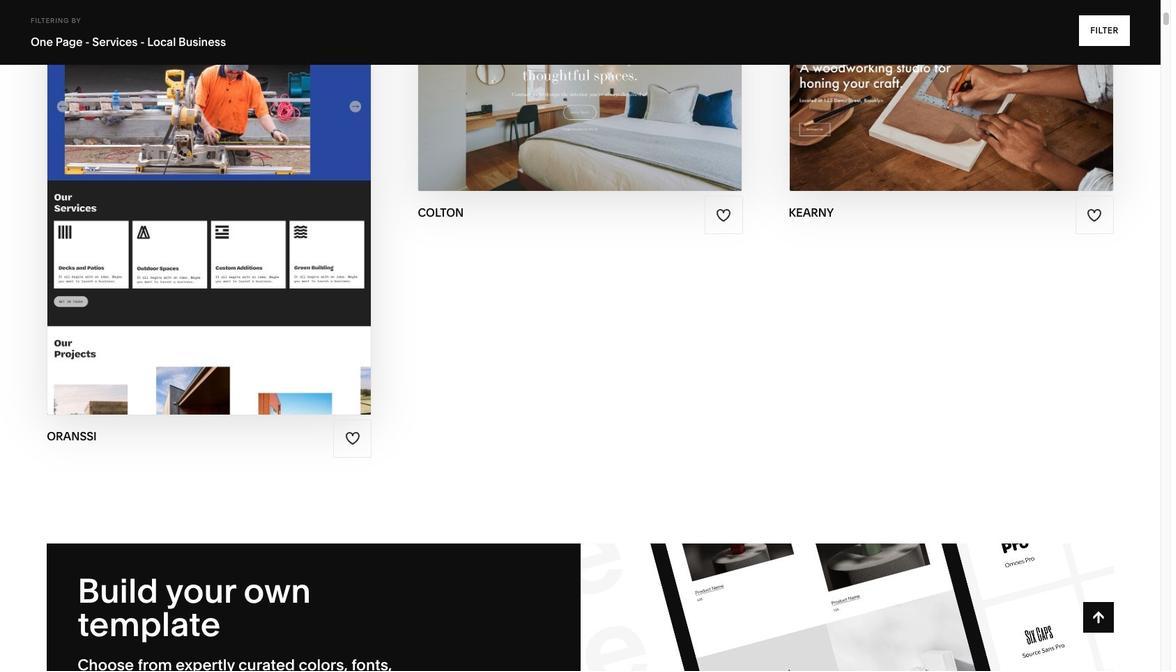 Task type: describe. For each thing, give the bounding box(es) containing it.
back to top image
[[1091, 610, 1107, 626]]

add kearny to your favorites list image
[[1087, 208, 1103, 223]]

colton image
[[419, 0, 742, 191]]



Task type: locate. For each thing, give the bounding box(es) containing it.
preview of building your own template image
[[581, 544, 1114, 672]]

oranssi image
[[48, 0, 371, 415]]

add oranssi to your favorites list image
[[345, 431, 360, 446]]

kearny image
[[790, 0, 1114, 191]]



Task type: vqa. For each thing, say whether or not it's contained in the screenshot.
add kearny to your favorites list image
yes



